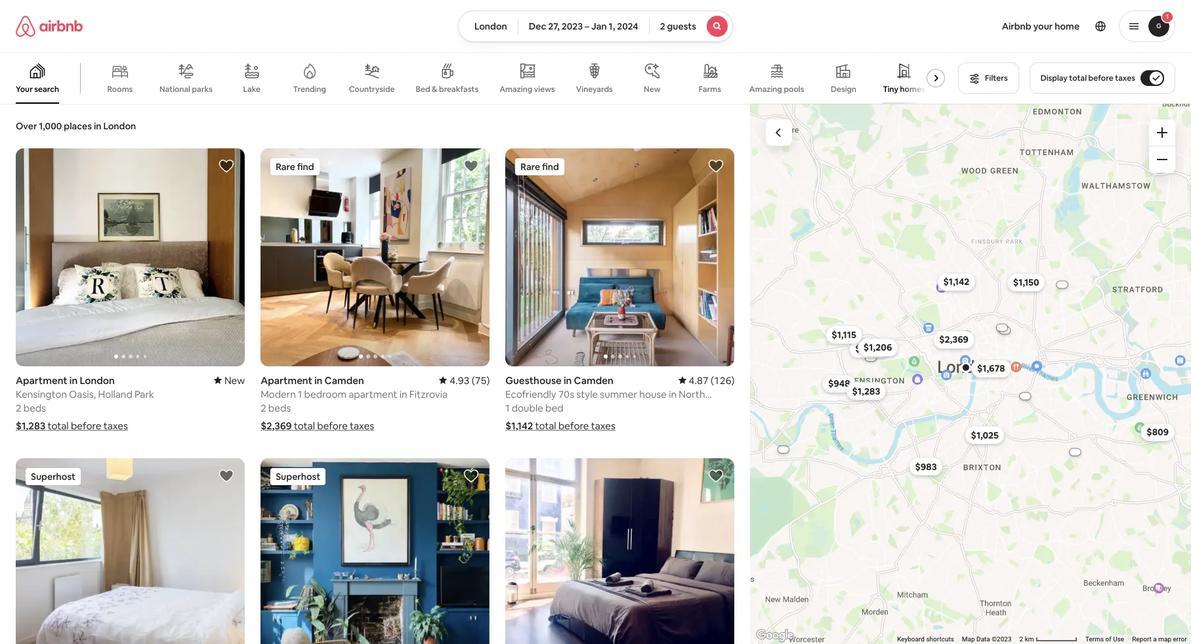 Task type: locate. For each thing, give the bounding box(es) containing it.
camden up 1 double bed $1,142 total before taxes
[[574, 374, 614, 386]]

$1,142 inside button
[[944, 276, 970, 287]]

1 horizontal spatial $1,142
[[944, 276, 970, 287]]

0 vertical spatial $2,369
[[940, 334, 969, 345]]

terms
[[1086, 636, 1105, 643]]

$1,150
[[1014, 276, 1040, 288]]

1 inside apartment in camden modern 1 bedroom apartment in fitzrovia 2 beds $2,369 total before taxes
[[298, 388, 302, 400]]

double
[[512, 402, 543, 414]]

0 horizontal spatial $1,142
[[506, 419, 533, 432]]

2 down kensington
[[16, 402, 21, 414]]

taxes inside apartment in london kensington oasis, holland park 2 beds $1,283 total before taxes
[[104, 419, 128, 432]]

national
[[160, 84, 190, 94]]

zoom out image
[[1157, 154, 1168, 165]]

apartment up modern
[[261, 374, 312, 386]]

in up bedroom in the bottom left of the page
[[314, 374, 323, 386]]

2 guests button
[[649, 11, 733, 42]]

total right display
[[1070, 73, 1087, 83]]

apartment
[[16, 374, 67, 386], [261, 374, 312, 386]]

$1,025 button
[[966, 426, 1005, 444]]

$1,142 down double
[[506, 419, 533, 432]]

before down oasis,
[[71, 419, 101, 432]]

$1,142 button
[[938, 272, 976, 291]]

design
[[831, 84, 857, 95]]

2
[[660, 20, 665, 32], [16, 402, 21, 414], [261, 402, 266, 414], [1020, 636, 1024, 643]]

km
[[1026, 636, 1035, 643]]

1 for 1
[[1166, 12, 1169, 21]]

$2,369 inside apartment in camden modern 1 bedroom apartment in fitzrovia 2 beds $2,369 total before taxes
[[261, 419, 292, 432]]

1 vertical spatial 1
[[298, 388, 302, 400]]

bed & breakfasts
[[416, 84, 479, 95]]

london button
[[458, 11, 518, 42]]

taxes down guesthouse in camden
[[591, 419, 616, 432]]

in for apartment in camden modern 1 bedroom apartment in fitzrovia 2 beds $2,369 total before taxes
[[314, 374, 323, 386]]

search
[[34, 84, 59, 95]]

2 left km in the right of the page
[[1020, 636, 1024, 643]]

before right display
[[1089, 73, 1114, 83]]

$1,283 right '$948'
[[853, 385, 881, 397]]

$983
[[916, 460, 937, 472]]

kensington
[[16, 388, 67, 400]]

profile element
[[749, 0, 1176, 53]]

camden up bedroom in the bottom left of the page
[[325, 374, 364, 386]]

$1,206
[[864, 341, 893, 353]]

1 vertical spatial london
[[103, 120, 136, 132]]

beds inside apartment in london kensington oasis, holland park 2 beds $1,283 total before taxes
[[23, 402, 46, 414]]

total down kensington
[[48, 419, 69, 432]]

before inside apartment in london kensington oasis, holland park 2 beds $1,283 total before taxes
[[71, 419, 101, 432]]

amazing pools
[[750, 84, 805, 95]]

group
[[0, 53, 951, 104], [16, 148, 245, 366], [261, 148, 490, 366], [506, 148, 735, 366], [16, 458, 245, 644], [261, 458, 490, 644], [506, 458, 735, 644]]

$1,115 button
[[826, 325, 863, 344]]

(75)
[[472, 374, 490, 386]]

1 vertical spatial $1,283
[[16, 419, 45, 432]]

dec
[[529, 20, 546, 32]]

0 vertical spatial $1,142
[[944, 276, 970, 287]]

beds inside apartment in camden modern 1 bedroom apartment in fitzrovia 2 beds $2,369 total before taxes
[[268, 402, 291, 414]]

in up oasis,
[[69, 374, 78, 386]]

0 vertical spatial new
[[644, 84, 661, 95]]

apartment inside apartment in london kensington oasis, holland park 2 beds $1,283 total before taxes
[[16, 374, 67, 386]]

1 horizontal spatial new
[[644, 84, 661, 95]]

camden inside apartment in camden modern 1 bedroom apartment in fitzrovia 2 beds $2,369 total before taxes
[[325, 374, 364, 386]]

airbnb your home
[[1002, 20, 1080, 32]]

fitzrovia
[[410, 388, 448, 400]]

before inside apartment in camden modern 1 bedroom apartment in fitzrovia 2 beds $2,369 total before taxes
[[317, 419, 348, 432]]

report a map error
[[1133, 636, 1188, 643]]

2023
[[562, 20, 583, 32]]

in inside apartment in london kensington oasis, holland park 2 beds $1,283 total before taxes
[[69, 374, 78, 386]]

1 inside dropdown button
[[1166, 12, 1169, 21]]

bed
[[546, 402, 564, 414]]

0 horizontal spatial apartment
[[16, 374, 67, 386]]

2 horizontal spatial 1
[[1166, 12, 1169, 21]]

before
[[1089, 73, 1114, 83], [71, 419, 101, 432], [317, 419, 348, 432], [559, 419, 589, 432]]

taxes down the apartment
[[350, 419, 374, 432]]

1 inside 1 double bed $1,142 total before taxes
[[506, 402, 510, 414]]

taxes inside button
[[1116, 73, 1136, 83]]

2 vertical spatial 1
[[506, 402, 510, 414]]

taxes down holland
[[104, 419, 128, 432]]

display
[[1041, 73, 1068, 83]]

1 horizontal spatial 1
[[506, 402, 510, 414]]

data
[[977, 636, 991, 643]]

1
[[1166, 12, 1169, 21], [298, 388, 302, 400], [506, 402, 510, 414]]

taxes inside 1 double bed $1,142 total before taxes
[[591, 419, 616, 432]]

1 double bed $1,142 total before taxes
[[506, 402, 616, 432]]

$1,283 inside apartment in london kensington oasis, holland park 2 beds $1,283 total before taxes
[[16, 419, 45, 432]]

2 left guests
[[660, 20, 665, 32]]

amazing left pools
[[750, 84, 782, 95]]

beds down modern
[[268, 402, 291, 414]]

total inside apartment in london kensington oasis, holland park 2 beds $1,283 total before taxes
[[48, 419, 69, 432]]

tiny homes
[[883, 84, 925, 95]]

0 horizontal spatial amazing
[[500, 84, 533, 94]]

apartment up kensington
[[16, 374, 67, 386]]

amazing
[[500, 84, 533, 94], [750, 84, 782, 95]]

$1,283 button
[[847, 382, 887, 400]]

total inside button
[[1070, 73, 1087, 83]]

$1,678
[[978, 362, 1006, 374]]

amazing views
[[500, 84, 555, 94]]

1 horizontal spatial beds
[[268, 402, 291, 414]]

0 vertical spatial $1,283
[[853, 385, 881, 397]]

total down bed
[[535, 419, 557, 432]]

2 apartment from the left
[[261, 374, 312, 386]]

before down bedroom in the bottom left of the page
[[317, 419, 348, 432]]

$2,369 up $1,678 $948
[[940, 334, 969, 345]]

$1,142 inside 1 double bed $1,142 total before taxes
[[506, 419, 533, 432]]

$1,142
[[944, 276, 970, 287], [506, 419, 533, 432]]

1 horizontal spatial camden
[[574, 374, 614, 386]]

terms of use link
[[1086, 636, 1125, 643]]

in
[[94, 120, 101, 132], [69, 374, 78, 386], [314, 374, 323, 386], [564, 374, 572, 386], [400, 388, 407, 400]]

add to wishlist: apartment in camden image
[[464, 158, 479, 174]]

2 beds from the left
[[268, 402, 291, 414]]

1 vertical spatial $1,142
[[506, 419, 533, 432]]

add to wishlist: guesthouse in camden image
[[709, 158, 724, 174]]

0 vertical spatial 1
[[1166, 12, 1169, 21]]

1 camden from the left
[[325, 374, 364, 386]]

add to wishlist: condo in london image
[[219, 468, 234, 484]]

$1,142 up $2,369 button
[[944, 276, 970, 287]]

$2,369
[[940, 334, 969, 345], [261, 419, 292, 432]]

1 vertical spatial $2,369
[[261, 419, 292, 432]]

2 down modern
[[261, 402, 266, 414]]

total inside 1 double bed $1,142 total before taxes
[[535, 419, 557, 432]]

london left dec at the top left of the page
[[475, 20, 507, 32]]

total down bedroom in the bottom left of the page
[[294, 419, 315, 432]]

dec 27, 2023 – jan 1, 2024 button
[[518, 11, 650, 42]]

2 vertical spatial london
[[80, 374, 115, 386]]

apartment inside apartment in camden modern 1 bedroom apartment in fitzrovia 2 beds $2,369 total before taxes
[[261, 374, 312, 386]]

filters
[[985, 73, 1008, 83]]

your
[[16, 84, 33, 95]]

1 horizontal spatial amazing
[[750, 84, 782, 95]]

in right places
[[94, 120, 101, 132]]

$948 button
[[823, 374, 857, 393]]

1 horizontal spatial $2,369
[[940, 334, 969, 345]]

camden
[[325, 374, 364, 386], [574, 374, 614, 386]]

filters button
[[959, 62, 1019, 94]]

1 for 1 double bed $1,142 total before taxes
[[506, 402, 510, 414]]

keyboard
[[898, 636, 925, 643]]

a
[[1154, 636, 1158, 643]]

1 beds from the left
[[23, 402, 46, 414]]

london
[[475, 20, 507, 32], [103, 120, 136, 132], [80, 374, 115, 386]]

$1,678 $948
[[829, 362, 1006, 389]]

4.87 (126)
[[689, 374, 735, 386]]

before inside display total before taxes button
[[1089, 73, 1114, 83]]

1 apartment from the left
[[16, 374, 67, 386]]

farms
[[699, 84, 721, 95]]

total inside apartment in camden modern 1 bedroom apartment in fitzrovia 2 beds $2,369 total before taxes
[[294, 419, 315, 432]]

before down bed
[[559, 419, 589, 432]]

0 horizontal spatial 1
[[298, 388, 302, 400]]

$1,283 inside button
[[853, 385, 881, 397]]

4.93
[[450, 374, 470, 386]]

None search field
[[458, 11, 733, 42]]

places
[[64, 120, 92, 132]]

0 horizontal spatial new
[[224, 374, 245, 386]]

$1,206 button
[[858, 338, 898, 356]]

new
[[644, 84, 661, 95], [224, 374, 245, 386]]

taxes down 1 dropdown button
[[1116, 73, 1136, 83]]

group containing national parks
[[0, 53, 951, 104]]

in right guesthouse
[[564, 374, 572, 386]]

london down rooms
[[103, 120, 136, 132]]

1 horizontal spatial $1,283
[[853, 385, 881, 397]]

$2,369 inside button
[[940, 334, 969, 345]]

total
[[1070, 73, 1087, 83], [48, 419, 69, 432], [294, 419, 315, 432], [535, 419, 557, 432]]

4.93 (75)
[[450, 374, 490, 386]]

0 vertical spatial london
[[475, 20, 507, 32]]

$2,369 button
[[934, 330, 975, 349]]

2 camden from the left
[[574, 374, 614, 386]]

apartment
[[349, 388, 397, 400]]

1 horizontal spatial apartment
[[261, 374, 312, 386]]

1 vertical spatial new
[[224, 374, 245, 386]]

2 guests
[[660, 20, 697, 32]]

2 inside button
[[1020, 636, 1024, 643]]

london up oasis,
[[80, 374, 115, 386]]

parks
[[192, 84, 213, 94]]

beds down kensington
[[23, 402, 46, 414]]

amazing left views
[[500, 84, 533, 94]]

0 horizontal spatial beds
[[23, 402, 46, 414]]

$1,283 down kensington
[[16, 419, 45, 432]]

keyboard shortcuts button
[[898, 635, 955, 644]]

$2,369 down modern
[[261, 419, 292, 432]]

map
[[1159, 636, 1172, 643]]

taxes
[[1116, 73, 1136, 83], [104, 419, 128, 432], [350, 419, 374, 432], [591, 419, 616, 432]]

0 horizontal spatial $1,283
[[16, 419, 45, 432]]

0 horizontal spatial $2,369
[[261, 419, 292, 432]]

0 horizontal spatial camden
[[325, 374, 364, 386]]

zoom in image
[[1157, 127, 1168, 138]]



Task type: vqa. For each thing, say whether or not it's contained in the screenshot.
"Camden" corresponding to Guesthouse
yes



Task type: describe. For each thing, give the bounding box(es) containing it.
taxes inside apartment in camden modern 1 bedroom apartment in fitzrovia 2 beds $2,369 total before taxes
[[350, 419, 374, 432]]

lake
[[243, 84, 261, 95]]

over 1,000 places in london
[[16, 120, 136, 132]]

dec 27, 2023 – jan 1, 2024
[[529, 20, 639, 32]]

$1,115
[[832, 329, 857, 340]]

2 inside button
[[660, 20, 665, 32]]

©2023
[[992, 636, 1012, 643]]

london inside button
[[475, 20, 507, 32]]

airbnb
[[1002, 20, 1032, 32]]

2 inside apartment in london kensington oasis, holland park 2 beds $1,283 total before taxes
[[16, 402, 21, 414]]

apartment for kensington
[[16, 374, 67, 386]]

2 km
[[1020, 636, 1036, 643]]

guesthouse
[[506, 374, 562, 386]]

$1,025
[[972, 429, 999, 441]]

(126)
[[711, 374, 735, 386]]

2024
[[617, 20, 639, 32]]

camden for guesthouse
[[574, 374, 614, 386]]

4.87 out of 5 average rating,  126 reviews image
[[679, 374, 735, 386]]

national parks
[[160, 84, 213, 94]]

google image
[[754, 627, 797, 644]]

new place to stay image
[[214, 374, 245, 386]]

none search field containing london
[[458, 11, 733, 42]]

apartment for modern
[[261, 374, 312, 386]]

terms of use
[[1086, 636, 1125, 643]]

1,000
[[39, 120, 62, 132]]

1 button
[[1119, 11, 1176, 42]]

report a map error link
[[1133, 636, 1188, 643]]

holland
[[98, 388, 132, 400]]

london inside apartment in london kensington oasis, holland park 2 beds $1,283 total before taxes
[[80, 374, 115, 386]]

tiny
[[883, 84, 899, 95]]

add to wishlist: condo in islington image
[[464, 468, 479, 484]]

amazing for amazing pools
[[750, 84, 782, 95]]

modern
[[261, 388, 296, 400]]

bedroom
[[304, 388, 347, 400]]

2 km button
[[1016, 635, 1082, 644]]

new inside group
[[644, 84, 661, 95]]

$809
[[1147, 426, 1169, 438]]

1,
[[609, 20, 615, 32]]

error
[[1174, 636, 1188, 643]]

use
[[1114, 636, 1125, 643]]

display total before taxes button
[[1030, 62, 1176, 94]]

$983 button
[[910, 457, 943, 475]]

$1,400
[[856, 343, 885, 354]]

$1,150 button
[[1008, 273, 1046, 291]]

vineyards
[[576, 84, 613, 95]]

2 inside apartment in camden modern 1 bedroom apartment in fitzrovia 2 beds $2,369 total before taxes
[[261, 402, 266, 414]]

trending
[[293, 84, 326, 95]]

your
[[1034, 20, 1053, 32]]

guesthouse in camden
[[506, 374, 614, 386]]

countryside
[[349, 84, 395, 95]]

$1,678 button
[[972, 359, 1012, 377]]

breakfasts
[[439, 84, 479, 95]]

jan
[[592, 20, 607, 32]]

4.93 out of 5 average rating,  75 reviews image
[[439, 374, 490, 386]]

add to wishlist: apartment in bayswater image
[[709, 468, 724, 484]]

before inside 1 double bed $1,142 total before taxes
[[559, 419, 589, 432]]

airbnb your home link
[[994, 12, 1088, 40]]

keyboard shortcuts
[[898, 636, 955, 643]]

park
[[135, 388, 154, 400]]

–
[[585, 20, 590, 32]]

in left fitzrovia
[[400, 388, 407, 400]]

map
[[963, 636, 976, 643]]

shortcuts
[[927, 636, 955, 643]]

report
[[1133, 636, 1152, 643]]

$1,400 button
[[850, 339, 891, 358]]

$809 button
[[1141, 423, 1175, 441]]

your search
[[16, 84, 59, 95]]

google map
showing 26 stays. region
[[751, 104, 1192, 644]]

views
[[534, 84, 555, 94]]

map data ©2023
[[963, 636, 1012, 643]]

27,
[[548, 20, 560, 32]]

bed
[[416, 84, 430, 95]]

over
[[16, 120, 37, 132]]

$948
[[829, 377, 851, 389]]

home
[[1055, 20, 1080, 32]]

add to wishlist: apartment in london image
[[219, 158, 234, 174]]

homes
[[900, 84, 925, 95]]

apartment in camden modern 1 bedroom apartment in fitzrovia 2 beds $2,369 total before taxes
[[261, 374, 448, 432]]

guests
[[667, 20, 697, 32]]

apartment in london kensington oasis, holland park 2 beds $1,283 total before taxes
[[16, 374, 154, 432]]

in for apartment in london kensington oasis, holland park 2 beds $1,283 total before taxes
[[69, 374, 78, 386]]

rooms
[[107, 84, 133, 95]]

in for guesthouse in camden
[[564, 374, 572, 386]]

amazing for amazing views
[[500, 84, 533, 94]]

&
[[432, 84, 438, 95]]

camden for apartment
[[325, 374, 364, 386]]



